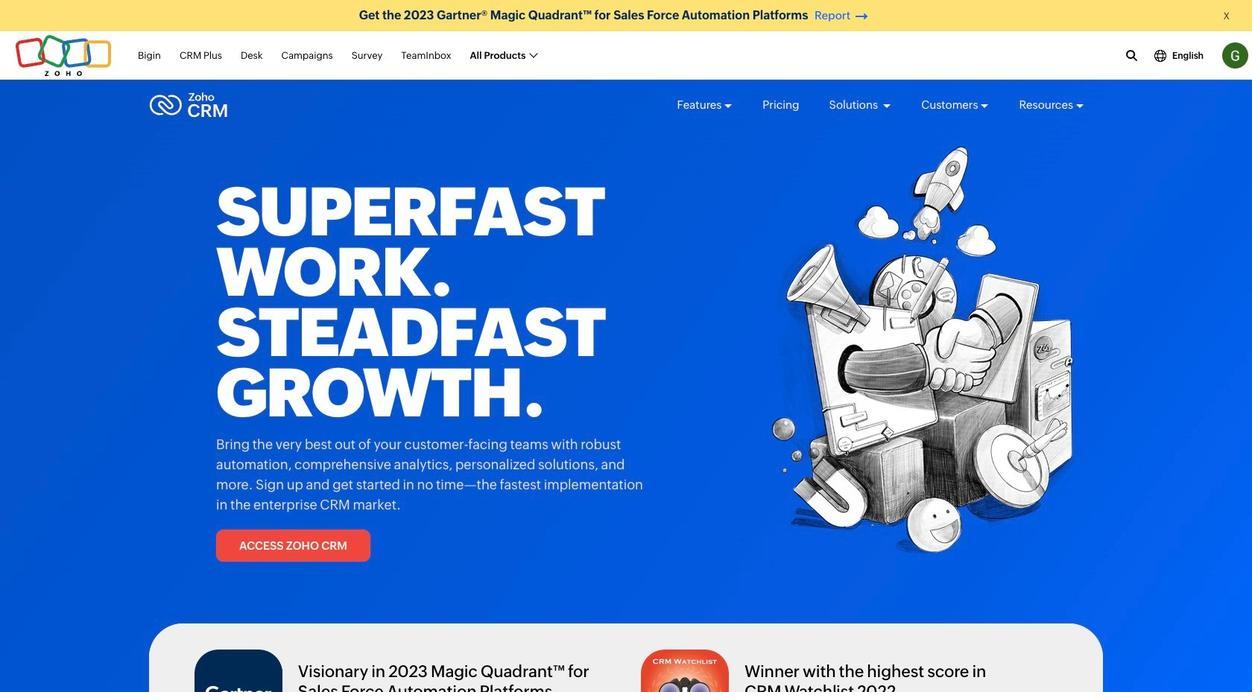 Task type: vqa. For each thing, say whether or not it's contained in the screenshot.
code inside Provider Lens™ Next-Gen ADM Solutions: Low-code/No-code Development Platforms, 2022
no



Task type: describe. For each thing, give the bounding box(es) containing it.
gary orlando image
[[1223, 43, 1249, 69]]

zoho crm logo image
[[149, 89, 228, 122]]

crm home banner image
[[738, 146, 1078, 573]]



